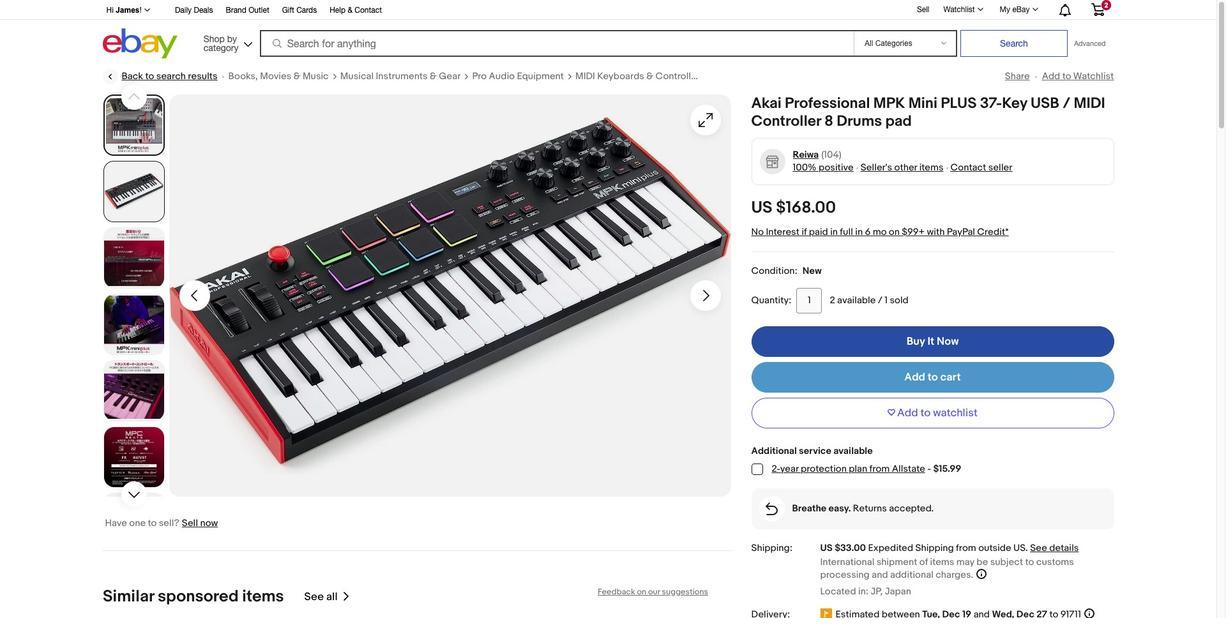 Task type: locate. For each thing, give the bounding box(es) containing it.
with details__icon image
[[766, 503, 778, 516]]

1 vertical spatial /
[[878, 294, 883, 307]]

1 horizontal spatial in
[[856, 226, 863, 238]]

outside
[[979, 542, 1012, 554]]

1 vertical spatial watchlist
[[1074, 70, 1114, 82]]

midi left keyboards
[[576, 70, 595, 82]]

hi
[[106, 6, 114, 15]]

0 vertical spatial 2
[[1105, 1, 1109, 9]]

6
[[865, 226, 871, 238]]

to inside 'button'
[[921, 407, 931, 420]]

2 right quantity: text field
[[830, 294, 835, 307]]

add down add to cart
[[898, 407, 919, 420]]

0 vertical spatial from
[[870, 463, 890, 475]]

sell link
[[912, 5, 936, 14]]

interest
[[766, 226, 800, 238]]

1 vertical spatial 2
[[830, 294, 835, 307]]

1 vertical spatial from
[[956, 542, 977, 554]]

sell left 'now'
[[182, 517, 198, 530]]

now
[[937, 335, 959, 348]]

keyboards
[[598, 70, 645, 82]]

midi keyboards & controllers
[[576, 70, 705, 82]]

us $33.00 expedited shipping from outside us . see details
[[821, 542, 1079, 554]]

feedback
[[598, 587, 635, 597]]

items right other
[[920, 162, 944, 174]]

new
[[803, 265, 822, 277]]

audio
[[489, 70, 515, 82]]

to for search
[[145, 70, 154, 82]]

items for seller's other items
[[920, 162, 944, 174]]

customs
[[1037, 556, 1074, 569]]

contact seller
[[951, 162, 1013, 174]]

0 vertical spatial midi
[[576, 70, 595, 82]]

contact seller link
[[951, 162, 1013, 174]]

see right "."
[[1031, 542, 1048, 554]]

sell?
[[159, 517, 179, 530]]

gift
[[282, 6, 294, 15]]

add up usb
[[1042, 70, 1061, 82]]

all
[[326, 591, 337, 603]]

add inside 'button'
[[898, 407, 919, 420]]

1 horizontal spatial see
[[1031, 542, 1048, 554]]

sell left watchlist link
[[917, 5, 930, 14]]

on right mo
[[889, 226, 900, 238]]

0 vertical spatial items
[[920, 162, 944, 174]]

search
[[156, 70, 186, 82]]

0 vertical spatial available
[[838, 294, 876, 307]]

2 inside account navigation
[[1105, 1, 1109, 9]]

2-
[[772, 463, 781, 475]]

professional
[[785, 95, 870, 112]]

1 vertical spatial contact
[[951, 162, 987, 174]]

located in: jp, japan
[[821, 585, 912, 598]]

items
[[920, 162, 944, 174], [930, 556, 955, 569], [242, 587, 284, 607]]

1 horizontal spatial on
[[889, 226, 900, 238]]

2 for 2
[[1105, 1, 1109, 9]]

0 vertical spatial /
[[1063, 95, 1071, 112]]

1 horizontal spatial us
[[821, 542, 833, 554]]

us up no
[[752, 198, 773, 218]]

& for books, movies & music
[[294, 70, 301, 82]]

seller's
[[861, 162, 893, 174]]

0 vertical spatial add
[[1042, 70, 1061, 82]]

picture 1 of 12 image
[[104, 96, 163, 155]]

us left $33.00
[[821, 542, 833, 554]]

items left see all
[[242, 587, 284, 607]]

similar sponsored items
[[103, 587, 284, 607]]

breathe
[[792, 503, 827, 515]]

1 horizontal spatial sell
[[917, 5, 930, 14]]

/ right usb
[[1063, 95, 1071, 112]]

2 vertical spatial items
[[242, 587, 284, 607]]

add to watchlist
[[1042, 70, 1114, 82]]

processing
[[821, 569, 870, 581]]

from up may
[[956, 542, 977, 554]]

0 horizontal spatial from
[[870, 463, 890, 475]]

& left music
[[294, 70, 301, 82]]

details
[[1050, 542, 1079, 554]]

0 horizontal spatial 2
[[830, 294, 835, 307]]

to right back
[[145, 70, 154, 82]]

no interest if paid in full in 6 mo on $99+ with paypal credit* link
[[752, 226, 1009, 238]]

advanced link
[[1068, 31, 1113, 56]]

us
[[752, 198, 773, 218], [821, 542, 833, 554], [1014, 542, 1026, 554]]

Quantity: text field
[[797, 288, 822, 314]]

Search for anything text field
[[262, 31, 852, 56]]

pro audio equipment link
[[472, 70, 564, 83]]

2 vertical spatial add
[[898, 407, 919, 420]]

to down 'advanced' link
[[1063, 70, 1072, 82]]

1 horizontal spatial midi
[[1074, 95, 1106, 112]]

feedback on our suggestions link
[[598, 587, 708, 597]]

midi down add to watchlist link at top right
[[1074, 95, 1106, 112]]

2
[[1105, 1, 1109, 9], [830, 294, 835, 307]]

2 horizontal spatial us
[[1014, 542, 1026, 554]]

0 horizontal spatial see
[[304, 591, 324, 603]]

1 vertical spatial midi
[[1074, 95, 1106, 112]]

available up 'plan'
[[834, 445, 873, 457]]

on left our
[[637, 587, 646, 597]]

picture 5 of 12 image
[[104, 361, 164, 421]]

contact left seller
[[951, 162, 987, 174]]

on
[[889, 226, 900, 238], [637, 587, 646, 597]]

located
[[821, 585, 856, 598]]

to left cart
[[928, 371, 938, 384]]

& right keyboards
[[647, 70, 654, 82]]

$15.99
[[934, 463, 962, 475]]

see left the all
[[304, 591, 324, 603]]

shop by category
[[204, 34, 239, 53]]

account navigation
[[99, 0, 1114, 20]]

gear
[[439, 70, 461, 82]]

0 vertical spatial watchlist
[[944, 5, 975, 14]]

category
[[204, 42, 239, 53]]

cart
[[941, 371, 961, 384]]

None submit
[[961, 30, 1068, 57]]

books, movies & music
[[228, 70, 329, 82]]

paid
[[809, 226, 828, 238]]

to right one on the left of the page
[[148, 517, 157, 530]]

& for musical instruments & gear
[[430, 70, 437, 82]]

items inside international shipment of items may be subject to customs processing and additional charges.
[[930, 556, 955, 569]]

1 horizontal spatial 2
[[1105, 1, 1109, 9]]

available left 1
[[838, 294, 876, 307]]

1 horizontal spatial /
[[1063, 95, 1071, 112]]

buy
[[907, 335, 925, 348]]

watchlist down 'advanced' link
[[1074, 70, 1114, 82]]

contact
[[355, 6, 382, 15], [951, 162, 987, 174]]

shipping:
[[752, 542, 793, 554]]

seller's other items
[[861, 162, 944, 174]]

us for us $168.00
[[752, 198, 773, 218]]

reiwa link
[[793, 149, 819, 162]]

add left cart
[[905, 371, 926, 384]]

reiwa
[[793, 149, 819, 161]]

1 vertical spatial items
[[930, 556, 955, 569]]

to for watchlist
[[1063, 70, 1072, 82]]

/ left 1
[[878, 294, 883, 307]]

2 available / 1 sold
[[830, 294, 909, 307]]

37-
[[980, 95, 1002, 112]]

0 horizontal spatial contact
[[355, 6, 382, 15]]

have one to sell? sell now
[[105, 517, 218, 530]]

in left 6
[[856, 226, 863, 238]]

mo
[[873, 226, 887, 238]]

it
[[928, 335, 935, 348]]

year
[[781, 463, 799, 475]]

0 horizontal spatial us
[[752, 198, 773, 218]]

additional
[[752, 445, 797, 457]]

add to cart link
[[752, 362, 1114, 393]]

instruments
[[376, 70, 428, 82]]

0 horizontal spatial midi
[[576, 70, 595, 82]]

to left watchlist
[[921, 407, 931, 420]]

to for cart
[[928, 371, 938, 384]]

& for midi keyboards & controllers
[[647, 70, 654, 82]]

shop
[[204, 34, 225, 44]]

(104)
[[822, 149, 842, 161]]

items down us $33.00 expedited shipping from outside us . see details at right
[[930, 556, 955, 569]]

from right 'plan'
[[870, 463, 890, 475]]

watchlist right sell link
[[944, 5, 975, 14]]

0 vertical spatial contact
[[355, 6, 382, 15]]

1 vertical spatial see
[[304, 591, 324, 603]]

to down "."
[[1026, 556, 1035, 569]]

$99+
[[902, 226, 925, 238]]

breathe easy. returns accepted.
[[792, 503, 934, 515]]

akai professional mpk mini plus 37-key usb / midi controller 8 drums pad
[[752, 95, 1106, 130]]

1 horizontal spatial from
[[956, 542, 977, 554]]

& left gear
[[430, 70, 437, 82]]

us up "subject"
[[1014, 542, 1026, 554]]

in left full
[[831, 226, 838, 238]]

movies
[[260, 70, 292, 82]]

1 vertical spatial on
[[637, 587, 646, 597]]

0 vertical spatial sell
[[917, 5, 930, 14]]

1 vertical spatial available
[[834, 445, 873, 457]]

see
[[1031, 542, 1048, 554], [304, 591, 324, 603]]

2 up 'advanced' link
[[1105, 1, 1109, 9]]

/ inside akai professional mpk mini plus 37-key usb / midi controller 8 drums pad
[[1063, 95, 1071, 112]]

picture 4 of 12 image
[[104, 295, 164, 355]]

my
[[1000, 5, 1011, 14]]

& right the help
[[348, 6, 353, 15]]

add for add to watchlist
[[1042, 70, 1061, 82]]

to
[[145, 70, 154, 82], [1063, 70, 1072, 82], [928, 371, 938, 384], [921, 407, 931, 420], [148, 517, 157, 530], [1026, 556, 1035, 569]]

have
[[105, 517, 127, 530]]

0 horizontal spatial in
[[831, 226, 838, 238]]

contact right the help
[[355, 6, 382, 15]]

1 vertical spatial sell
[[182, 517, 198, 530]]

charges.
[[936, 569, 974, 581]]

see all link
[[304, 587, 350, 607]]

shop by category banner
[[99, 0, 1114, 62]]

0 horizontal spatial on
[[637, 587, 646, 597]]

add to cart
[[905, 371, 961, 384]]

0 horizontal spatial watchlist
[[944, 5, 975, 14]]

1 vertical spatial add
[[905, 371, 926, 384]]

&
[[348, 6, 353, 15], [294, 70, 301, 82], [430, 70, 437, 82], [647, 70, 654, 82]]

-
[[928, 463, 931, 475]]

condition: new
[[752, 265, 822, 277]]

may
[[957, 556, 975, 569]]



Task type: vqa. For each thing, say whether or not it's contained in the screenshot.
Picture 4 of 12
yes



Task type: describe. For each thing, give the bounding box(es) containing it.
1 in from the left
[[831, 226, 838, 238]]

now
[[200, 517, 218, 530]]

buy it now link
[[752, 326, 1114, 357]]

service
[[799, 445, 832, 457]]

gift cards
[[282, 6, 317, 15]]

advanced
[[1075, 40, 1106, 47]]

with
[[927, 226, 945, 238]]

back
[[122, 70, 143, 82]]

items for similar sponsored items
[[242, 587, 284, 607]]

1 horizontal spatial watchlist
[[1074, 70, 1114, 82]]

controllers
[[656, 70, 705, 82]]

no interest if paid in full in 6 mo on $99+ with paypal credit*
[[752, 226, 1009, 238]]

my ebay link
[[993, 2, 1044, 17]]

hi james !
[[106, 6, 142, 15]]

daily
[[175, 6, 192, 15]]

2-year protection plan from allstate - $15.99
[[772, 463, 962, 475]]

shipment
[[877, 556, 918, 569]]

paypal
[[947, 226, 976, 238]]

sell now link
[[182, 517, 218, 530]]

delivery alert flag image
[[821, 609, 836, 618]]

midi inside midi keyboards & controllers link
[[576, 70, 595, 82]]

no
[[752, 226, 764, 238]]

positive
[[819, 162, 854, 174]]

picture 2 of 12 image
[[104, 162, 164, 222]]

reiwa image
[[760, 149, 786, 175]]

musical instruments & gear link
[[340, 70, 461, 83]]

my ebay
[[1000, 5, 1030, 14]]

full
[[840, 226, 853, 238]]

& inside account navigation
[[348, 6, 353, 15]]

buy it now
[[907, 335, 959, 348]]

add for add to watchlist
[[898, 407, 919, 420]]

deals
[[194, 6, 213, 15]]

2 in from the left
[[856, 226, 863, 238]]

0 horizontal spatial sell
[[182, 517, 198, 530]]

.
[[1026, 542, 1028, 554]]

mini
[[909, 95, 938, 112]]

james
[[116, 6, 140, 15]]

watchlist
[[934, 407, 978, 420]]

protection
[[801, 463, 847, 475]]

0 horizontal spatial /
[[878, 294, 883, 307]]

contact inside account navigation
[[355, 6, 382, 15]]

suggestions
[[662, 587, 708, 597]]

midi inside akai professional mpk mini plus 37-key usb / midi controller 8 drums pad
[[1074, 95, 1106, 112]]

!
[[140, 6, 142, 15]]

picture 3 of 12 image
[[104, 228, 164, 288]]

be
[[977, 556, 988, 569]]

to inside international shipment of items may be subject to customs processing and additional charges.
[[1026, 556, 1035, 569]]

reiwa (104)
[[793, 149, 842, 161]]

0 vertical spatial see
[[1031, 542, 1048, 554]]

8
[[825, 112, 834, 130]]

jp,
[[871, 585, 883, 598]]

akai professional mpk mini plus 37-key usb / midi controller 8 drums pad - picture 2 of 12 image
[[169, 95, 731, 497]]

similar
[[103, 587, 154, 607]]

sold
[[890, 294, 909, 307]]

pad
[[886, 112, 912, 130]]

back to search results link
[[103, 69, 218, 84]]

add to watchlist
[[898, 407, 978, 420]]

musical
[[340, 70, 374, 82]]

picture 6 of 12 image
[[104, 427, 164, 487]]

easy.
[[829, 503, 851, 515]]

See all text field
[[304, 591, 337, 603]]

add for add to cart
[[905, 371, 926, 384]]

help & contact
[[330, 6, 382, 15]]

watchlist inside account navigation
[[944, 5, 975, 14]]

plan
[[849, 463, 868, 475]]

back to search results
[[122, 70, 218, 82]]

to for watchlist
[[921, 407, 931, 420]]

from for plan
[[870, 463, 890, 475]]

pro
[[472, 70, 487, 82]]

allstate
[[892, 463, 926, 475]]

2 link
[[1084, 0, 1113, 19]]

sponsored
[[157, 587, 238, 607]]

books, movies & music link
[[228, 70, 329, 83]]

us for us $33.00 expedited shipping from outside us . see details
[[821, 542, 833, 554]]

1 horizontal spatial contact
[[951, 162, 987, 174]]

see all
[[304, 591, 337, 603]]

0 vertical spatial on
[[889, 226, 900, 238]]

midi keyboards & controllers link
[[576, 70, 705, 83]]

share
[[1005, 70, 1030, 82]]

additional service available
[[752, 445, 873, 457]]

from for shipping
[[956, 542, 977, 554]]

1
[[885, 294, 888, 307]]

feedback on our suggestions
[[598, 587, 708, 597]]

brand outlet link
[[226, 4, 269, 18]]

add to watchlist button
[[752, 398, 1114, 429]]

sell inside account navigation
[[917, 5, 930, 14]]

$33.00
[[835, 542, 866, 554]]

by
[[227, 34, 237, 44]]

none submit inside shop by category banner
[[961, 30, 1068, 57]]

gift cards link
[[282, 4, 317, 18]]

international
[[821, 556, 875, 569]]

brand
[[226, 6, 247, 15]]

expedited
[[869, 542, 914, 554]]

results
[[188, 70, 218, 82]]

watchlist link
[[937, 2, 989, 17]]

additional
[[890, 569, 934, 581]]

equipment
[[517, 70, 564, 82]]

controller
[[752, 112, 821, 130]]

seller's other items link
[[861, 162, 944, 174]]

daily deals
[[175, 6, 213, 15]]

2 for 2 available / 1 sold
[[830, 294, 835, 307]]

of
[[920, 556, 928, 569]]

add to watchlist link
[[1042, 70, 1114, 82]]



